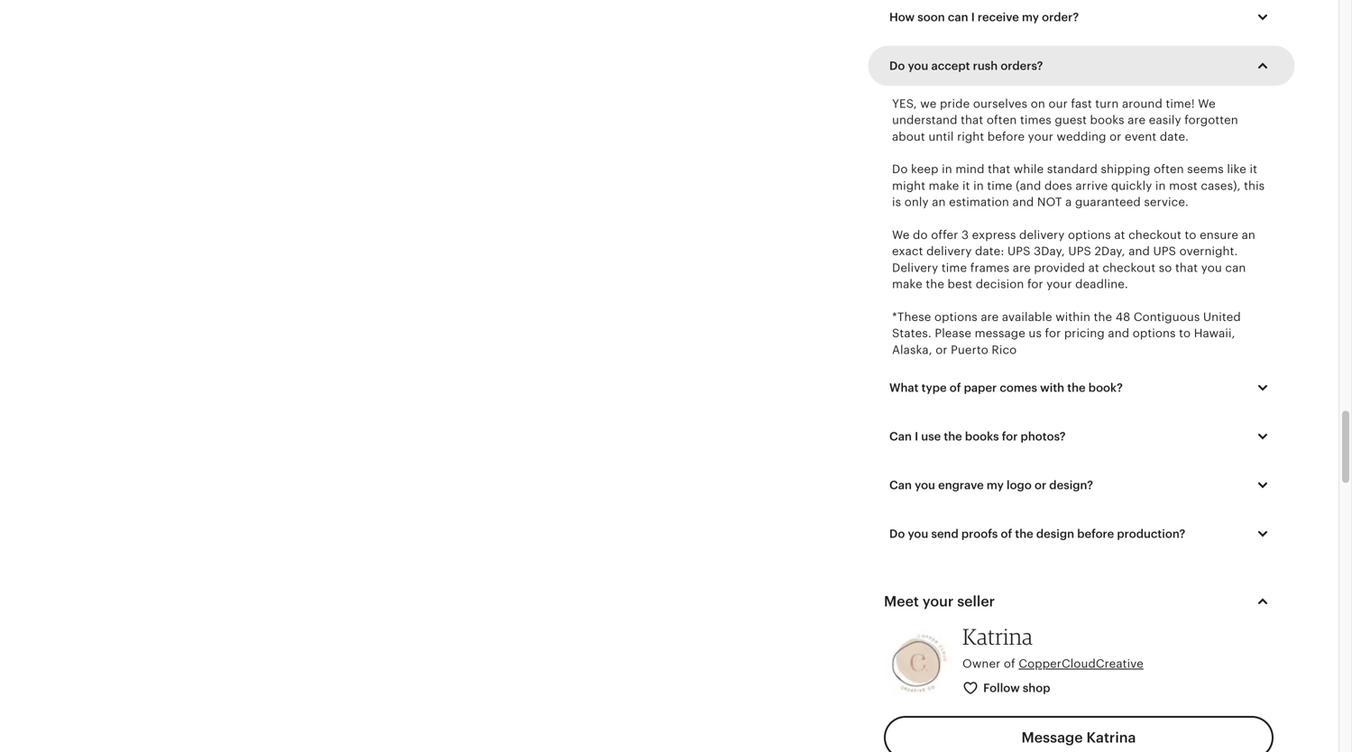 Task type: vqa. For each thing, say whether or not it's contained in the screenshot.
Etsy is a treasure trove of unique gifts
no



Task type: locate. For each thing, give the bounding box(es) containing it.
or
[[1110, 130, 1122, 143], [936, 343, 948, 357], [1035, 478, 1047, 492]]

for down provided
[[1028, 277, 1044, 291]]

hawaii,
[[1194, 327, 1236, 340]]

ourselves
[[973, 97, 1028, 110]]

meet
[[884, 594, 919, 610]]

0 horizontal spatial katrina
[[963, 623, 1033, 650]]

guest
[[1055, 113, 1087, 127]]

1 horizontal spatial an
[[1242, 228, 1256, 242]]

meet your seller button
[[868, 580, 1290, 623]]

1 horizontal spatial options
[[1068, 228, 1111, 242]]

right
[[957, 130, 984, 143]]

keep
[[911, 163, 939, 176]]

are up "decision"
[[1013, 261, 1031, 275]]

often
[[987, 113, 1017, 127], [1154, 163, 1184, 176]]

times
[[1020, 113, 1052, 127]]

1 horizontal spatial we
[[1198, 97, 1216, 110]]

that right mind
[[988, 163, 1011, 176]]

make down delivery
[[892, 277, 923, 291]]

2 horizontal spatial ups
[[1153, 245, 1177, 258]]

options up please on the top right of page
[[935, 310, 978, 324]]

katrina right message
[[1087, 730, 1136, 746]]

make
[[929, 179, 959, 193], [892, 277, 923, 291]]

you down overnight.
[[1201, 261, 1222, 275]]

my left order?
[[1022, 10, 1039, 24]]

0 horizontal spatial time
[[942, 261, 967, 275]]

of up follow shop button on the bottom right
[[1004, 657, 1016, 671]]

0 horizontal spatial often
[[987, 113, 1017, 127]]

0 horizontal spatial or
[[936, 343, 948, 357]]

your
[[1028, 130, 1054, 143], [1047, 277, 1072, 291], [923, 594, 954, 610]]

the left best
[[926, 277, 945, 291]]

1 horizontal spatial before
[[1077, 527, 1114, 541]]

or right the 'logo'
[[1035, 478, 1047, 492]]

1 vertical spatial make
[[892, 277, 923, 291]]

2 horizontal spatial for
[[1045, 327, 1061, 340]]

can down overnight.
[[1226, 261, 1246, 275]]

1 vertical spatial time
[[942, 261, 967, 275]]

my left the 'logo'
[[987, 478, 1004, 492]]

0 horizontal spatial delivery
[[927, 245, 972, 258]]

at up 2day,
[[1114, 228, 1125, 242]]

puerto
[[951, 343, 989, 357]]

about
[[892, 130, 925, 143]]

are
[[1128, 113, 1146, 127], [1013, 261, 1031, 275], [981, 310, 999, 324]]

of right proofs
[[1001, 527, 1012, 541]]

1 horizontal spatial ups
[[1069, 245, 1092, 258]]

1 horizontal spatial books
[[1090, 113, 1125, 127]]

0 vertical spatial options
[[1068, 228, 1111, 242]]

1 vertical spatial an
[[1242, 228, 1256, 242]]

i
[[971, 10, 975, 24], [915, 430, 919, 443]]

*these options are available within the 48 contiguous united states. please message us for pricing and options to hawaii, alaska, or puerto rico
[[892, 310, 1241, 357]]

1 vertical spatial for
[[1045, 327, 1061, 340]]

and inside the *these options are available within the 48 contiguous united states. please message us for pricing and options to hawaii, alaska, or puerto rico
[[1108, 327, 1130, 340]]

do up "yes,"
[[890, 59, 905, 73]]

the right use
[[944, 430, 962, 443]]

0 horizontal spatial it
[[963, 179, 970, 193]]

and down 48
[[1108, 327, 1130, 340]]

0 horizontal spatial for
[[1002, 430, 1018, 443]]

cases),
[[1201, 179, 1241, 193]]

we up forgotten
[[1198, 97, 1216, 110]]

1 vertical spatial do
[[892, 163, 908, 176]]

your down provided
[[1047, 277, 1072, 291]]

0 vertical spatial checkout
[[1129, 228, 1182, 242]]

do up might
[[892, 163, 908, 176]]

delivery down offer
[[927, 245, 972, 258]]

do for do keep in mind that while standard shipping often seems like it might make it in time (and does arrive quickly in most cases), this is only an estimation and not a guaranteed service.
[[892, 163, 908, 176]]

to down contiguous
[[1179, 327, 1191, 340]]

an right the ensure
[[1242, 228, 1256, 242]]

2 horizontal spatial that
[[1176, 261, 1198, 275]]

can for can i use the books for photos?
[[890, 430, 912, 443]]

0 vertical spatial or
[[1110, 130, 1122, 143]]

0 vertical spatial are
[[1128, 113, 1146, 127]]

ups up provided
[[1069, 245, 1092, 258]]

2day,
[[1095, 245, 1126, 258]]

checkout down 2day,
[[1103, 261, 1156, 275]]

0 horizontal spatial make
[[892, 277, 923, 291]]

1 vertical spatial we
[[892, 228, 910, 242]]

before right design
[[1077, 527, 1114, 541]]

1 horizontal spatial for
[[1028, 277, 1044, 291]]

options up 2day,
[[1068, 228, 1111, 242]]

1 vertical spatial are
[[1013, 261, 1031, 275]]

and down (and
[[1013, 195, 1034, 209]]

provided
[[1034, 261, 1085, 275]]

1 horizontal spatial can
[[1226, 261, 1246, 275]]

2 vertical spatial of
[[1004, 657, 1016, 671]]

for right us
[[1045, 327, 1061, 340]]

2 horizontal spatial options
[[1133, 327, 1176, 340]]

1 vertical spatial that
[[988, 163, 1011, 176]]

0 vertical spatial for
[[1028, 277, 1044, 291]]

the left 48
[[1094, 310, 1113, 324]]

1 horizontal spatial my
[[1022, 10, 1039, 24]]

2 vertical spatial and
[[1108, 327, 1130, 340]]

before down ourselves
[[988, 130, 1025, 143]]

standard
[[1047, 163, 1098, 176]]

please
[[935, 327, 972, 340]]

how
[[890, 10, 915, 24]]

make inside we do offer 3 express delivery options at checkout to ensure an exact delivery date: ups 3day, ups 2day, and ups overnight. delivery time frames are provided at checkout so that you can make the best decision for your deadline.
[[892, 277, 923, 291]]

1 horizontal spatial katrina
[[1087, 730, 1136, 746]]

0 vertical spatial often
[[987, 113, 1017, 127]]

0 horizontal spatial i
[[915, 430, 919, 443]]

0 horizontal spatial options
[[935, 310, 978, 324]]

exact
[[892, 245, 923, 258]]

design?
[[1050, 478, 1093, 492]]

that
[[961, 113, 984, 127], [988, 163, 1011, 176], [1176, 261, 1198, 275]]

checkout
[[1129, 228, 1182, 242], [1103, 261, 1156, 275]]

can for can you engrave my logo or design?
[[890, 478, 912, 492]]

the left design
[[1015, 527, 1034, 541]]

or down please on the top right of page
[[936, 343, 948, 357]]

meet your seller
[[884, 594, 995, 610]]

2 can from the top
[[890, 478, 912, 492]]

for
[[1028, 277, 1044, 291], [1045, 327, 1061, 340], [1002, 430, 1018, 443]]

1 horizontal spatial are
[[1013, 261, 1031, 275]]

1 vertical spatial i
[[915, 430, 919, 443]]

in up service.
[[1156, 179, 1166, 193]]

books down turn
[[1090, 113, 1125, 127]]

what type of paper comes with the book?
[[890, 381, 1123, 395]]

0 horizontal spatial ups
[[1008, 245, 1031, 258]]

1 horizontal spatial it
[[1250, 163, 1258, 176]]

it down mind
[[963, 179, 970, 193]]

0 vertical spatial and
[[1013, 195, 1034, 209]]

(and
[[1016, 179, 1041, 193]]

how soon can i receive my order? button
[[876, 0, 1287, 36]]

and inside "do keep in mind that while standard shipping often seems like it might make it in time (and does arrive quickly in most cases), this is only an estimation and not a guaranteed service."
[[1013, 195, 1034, 209]]

2 horizontal spatial or
[[1110, 130, 1122, 143]]

1 vertical spatial your
[[1047, 277, 1072, 291]]

i left use
[[915, 430, 919, 443]]

are up event at the right top
[[1128, 113, 1146, 127]]

0 vertical spatial time
[[987, 179, 1013, 193]]

we up 'exact'
[[892, 228, 910, 242]]

before
[[988, 130, 1025, 143], [1077, 527, 1114, 541]]

1 vertical spatial to
[[1179, 327, 1191, 340]]

0 vertical spatial katrina
[[963, 623, 1033, 650]]

0 vertical spatial i
[[971, 10, 975, 24]]

time!
[[1166, 97, 1195, 110]]

time inside "do keep in mind that while standard shipping often seems like it might make it in time (and does arrive quickly in most cases), this is only an estimation and not a guaranteed service."
[[987, 179, 1013, 193]]

1 horizontal spatial often
[[1154, 163, 1184, 176]]

us
[[1029, 327, 1042, 340]]

do inside "do keep in mind that while standard shipping often seems like it might make it in time (and does arrive quickly in most cases), this is only an estimation and not a guaranteed service."
[[892, 163, 908, 176]]

the inside the *these options are available within the 48 contiguous united states. please message us for pricing and options to hawaii, alaska, or puerto rico
[[1094, 310, 1113, 324]]

united
[[1203, 310, 1241, 324]]

ups right date:
[[1008, 245, 1031, 258]]

for inside the *these options are available within the 48 contiguous united states. please message us for pricing and options to hawaii, alaska, or puerto rico
[[1045, 327, 1061, 340]]

you left accept
[[908, 59, 929, 73]]

we inside we do offer 3 express delivery options at checkout to ensure an exact delivery date: ups 3day, ups 2day, and ups overnight. delivery time frames are provided at checkout so that you can make the best decision for your deadline.
[[892, 228, 910, 242]]

do
[[890, 59, 905, 73], [892, 163, 908, 176], [890, 527, 905, 541]]

2 horizontal spatial are
[[1128, 113, 1146, 127]]

katrina
[[963, 623, 1033, 650], [1087, 730, 1136, 746]]

2 vertical spatial that
[[1176, 261, 1198, 275]]

for inside dropdown button
[[1002, 430, 1018, 443]]

0 horizontal spatial at
[[1089, 261, 1100, 275]]

2 horizontal spatial in
[[1156, 179, 1166, 193]]

0 vertical spatial at
[[1114, 228, 1125, 242]]

1 vertical spatial and
[[1129, 245, 1150, 258]]

0 horizontal spatial before
[[988, 130, 1025, 143]]

checkout up the so
[[1129, 228, 1182, 242]]

pride
[[940, 97, 970, 110]]

0 horizontal spatial an
[[932, 195, 946, 209]]

1 horizontal spatial time
[[987, 179, 1013, 193]]

in right keep
[[942, 163, 952, 176]]

katrina inside katrina owner of coppercloudcreative
[[963, 623, 1033, 650]]

in up estimation
[[974, 179, 984, 193]]

0 horizontal spatial can
[[948, 10, 969, 24]]

often down ourselves
[[987, 113, 1017, 127]]

it
[[1250, 163, 1258, 176], [963, 179, 970, 193]]

0 vertical spatial your
[[1028, 130, 1054, 143]]

or inside yes, we pride ourselves on our fast turn around time! we understand that often times guest books are easily forgotten about until right before your wedding or event date.
[[1110, 130, 1122, 143]]

you left send
[[908, 527, 929, 541]]

0 vertical spatial we
[[1198, 97, 1216, 110]]

frames
[[970, 261, 1010, 275]]

at up deadline.
[[1089, 261, 1100, 275]]

0 horizontal spatial in
[[942, 163, 952, 176]]

0 vertical spatial of
[[950, 381, 961, 395]]

deadline.
[[1076, 277, 1128, 291]]

delivery up 3day,
[[1019, 228, 1065, 242]]

katrina up owner
[[963, 623, 1033, 650]]

what type of paper comes with the book? button
[[876, 369, 1287, 407]]

it up this at the top right
[[1250, 163, 1258, 176]]

1 vertical spatial katrina
[[1087, 730, 1136, 746]]

can you engrave my logo or design? button
[[876, 466, 1287, 504]]

until
[[929, 130, 954, 143]]

an right only
[[932, 195, 946, 209]]

0 vertical spatial to
[[1185, 228, 1197, 242]]

0 vertical spatial before
[[988, 130, 1025, 143]]

1 horizontal spatial or
[[1035, 478, 1047, 492]]

can right soon
[[948, 10, 969, 24]]

make down keep
[[929, 179, 959, 193]]

0 vertical spatial do
[[890, 59, 905, 73]]

mind
[[956, 163, 985, 176]]

2 vertical spatial your
[[923, 594, 954, 610]]

the inside we do offer 3 express delivery options at checkout to ensure an exact delivery date: ups 3day, ups 2day, and ups overnight. delivery time frames are provided at checkout so that you can make the best decision for your deadline.
[[926, 277, 945, 291]]

1 horizontal spatial make
[[929, 179, 959, 193]]

type
[[922, 381, 947, 395]]

1 vertical spatial before
[[1077, 527, 1114, 541]]

1 vertical spatial it
[[963, 179, 970, 193]]

of inside katrina owner of coppercloudcreative
[[1004, 657, 1016, 671]]

do left send
[[890, 527, 905, 541]]

can left use
[[890, 430, 912, 443]]

can left engrave at the right of the page
[[890, 478, 912, 492]]

you for can you engrave my logo or design?
[[915, 478, 936, 492]]

do for do you send proofs of the design before production?
[[890, 527, 905, 541]]

do inside the "do you send proofs of the design before production?" dropdown button
[[890, 527, 905, 541]]

1 vertical spatial often
[[1154, 163, 1184, 176]]

and right 2day,
[[1129, 245, 1150, 258]]

time up best
[[942, 261, 967, 275]]

that inside we do offer 3 express delivery options at checkout to ensure an exact delivery date: ups 3day, ups 2day, and ups overnight. delivery time frames are provided at checkout so that you can make the best decision for your deadline.
[[1176, 261, 1198, 275]]

for inside we do offer 3 express delivery options at checkout to ensure an exact delivery date: ups 3day, ups 2day, and ups overnight. delivery time frames are provided at checkout so that you can make the best decision for your deadline.
[[1028, 277, 1044, 291]]

0 horizontal spatial my
[[987, 478, 1004, 492]]

your right meet
[[923, 594, 954, 610]]

for left photos?
[[1002, 430, 1018, 443]]

you for do you send proofs of the design before production?
[[908, 527, 929, 541]]

options down contiguous
[[1133, 327, 1176, 340]]

your down 'times'
[[1028, 130, 1054, 143]]

ups
[[1008, 245, 1031, 258], [1069, 245, 1092, 258], [1153, 245, 1177, 258]]

*these
[[892, 310, 931, 324]]

1 vertical spatial books
[[965, 430, 999, 443]]

and
[[1013, 195, 1034, 209], [1129, 245, 1150, 258], [1108, 327, 1130, 340]]

that up the right
[[961, 113, 984, 127]]

1 horizontal spatial that
[[988, 163, 1011, 176]]

follow shop
[[984, 682, 1051, 695]]

to up overnight.
[[1185, 228, 1197, 242]]

an
[[932, 195, 946, 209], [1242, 228, 1256, 242]]

48
[[1116, 310, 1131, 324]]

often up most
[[1154, 163, 1184, 176]]

0 vertical spatial my
[[1022, 10, 1039, 24]]

0 horizontal spatial are
[[981, 310, 999, 324]]

do inside do you accept rush orders? dropdown button
[[890, 59, 905, 73]]

of
[[950, 381, 961, 395], [1001, 527, 1012, 541], [1004, 657, 1016, 671]]

message
[[975, 327, 1026, 340]]

shop
[[1023, 682, 1051, 695]]

we
[[1198, 97, 1216, 110], [892, 228, 910, 242]]

1 ups from the left
[[1008, 245, 1031, 258]]

service.
[[1144, 195, 1189, 209]]

that right the so
[[1176, 261, 1198, 275]]

2 vertical spatial for
[[1002, 430, 1018, 443]]

orders?
[[1001, 59, 1043, 73]]

rico
[[992, 343, 1017, 357]]

2 vertical spatial options
[[1133, 327, 1176, 340]]

1 vertical spatial can
[[1226, 261, 1246, 275]]

are up message
[[981, 310, 999, 324]]

time up estimation
[[987, 179, 1013, 193]]

1 vertical spatial delivery
[[927, 245, 972, 258]]

i left receive
[[971, 10, 975, 24]]

often inside "do keep in mind that while standard shipping often seems like it might make it in time (and does arrive quickly in most cases), this is only an estimation and not a guaranteed service."
[[1154, 163, 1184, 176]]

of right type at the bottom
[[950, 381, 961, 395]]

books down paper
[[965, 430, 999, 443]]

time
[[987, 179, 1013, 193], [942, 261, 967, 275]]

0 horizontal spatial that
[[961, 113, 984, 127]]

1 can from the top
[[890, 430, 912, 443]]

you left engrave at the right of the page
[[915, 478, 936, 492]]

0 vertical spatial make
[[929, 179, 959, 193]]

might
[[892, 179, 926, 193]]

options
[[1068, 228, 1111, 242], [935, 310, 978, 324], [1133, 327, 1176, 340]]

2 vertical spatial do
[[890, 527, 905, 541]]

0 horizontal spatial we
[[892, 228, 910, 242]]

you inside we do offer 3 express delivery options at checkout to ensure an exact delivery date: ups 3day, ups 2day, and ups overnight. delivery time frames are provided at checkout so that you can make the best decision for your deadline.
[[1201, 261, 1222, 275]]

ups up the so
[[1153, 245, 1177, 258]]

0 vertical spatial can
[[948, 10, 969, 24]]

1 horizontal spatial delivery
[[1019, 228, 1065, 242]]

are inside the *these options are available within the 48 contiguous united states. please message us for pricing and options to hawaii, alaska, or puerto rico
[[981, 310, 999, 324]]

or left event at the right top
[[1110, 130, 1122, 143]]

0 vertical spatial it
[[1250, 163, 1258, 176]]

and inside we do offer 3 express delivery options at checkout to ensure an exact delivery date: ups 3day, ups 2day, and ups overnight. delivery time frames are provided at checkout so that you can make the best decision for your deadline.
[[1129, 245, 1150, 258]]

within
[[1056, 310, 1091, 324]]

katrina inside button
[[1087, 730, 1136, 746]]

most
[[1169, 179, 1198, 193]]

2 vertical spatial or
[[1035, 478, 1047, 492]]



Task type: describe. For each thing, give the bounding box(es) containing it.
proofs
[[962, 527, 998, 541]]

book?
[[1089, 381, 1123, 395]]

design
[[1036, 527, 1075, 541]]

forgotten
[[1185, 113, 1239, 127]]

books inside yes, we pride ourselves on our fast turn around time! we understand that often times guest books are easily forgotten about until right before your wedding or event date.
[[1090, 113, 1125, 127]]

contiguous
[[1134, 310, 1200, 324]]

3
[[962, 228, 969, 242]]

can i use the books for photos?
[[890, 430, 1066, 443]]

send
[[931, 527, 959, 541]]

like
[[1227, 163, 1247, 176]]

what
[[890, 381, 919, 395]]

we do offer 3 express delivery options at checkout to ensure an exact delivery date: ups 3day, ups 2day, and ups overnight. delivery time frames are provided at checkout so that you can make the best decision for your deadline.
[[892, 228, 1256, 291]]

time inside we do offer 3 express delivery options at checkout to ensure an exact delivery date: ups 3day, ups 2day, and ups overnight. delivery time frames are provided at checkout so that you can make the best decision for your deadline.
[[942, 261, 967, 275]]

shipping
[[1101, 163, 1151, 176]]

alaska,
[[892, 343, 933, 357]]

are inside yes, we pride ourselves on our fast turn around time! we understand that often times guest books are easily forgotten about until right before your wedding or event date.
[[1128, 113, 1146, 127]]

understand
[[892, 113, 958, 127]]

use
[[921, 430, 941, 443]]

while
[[1014, 163, 1044, 176]]

around
[[1122, 97, 1163, 110]]

offer
[[931, 228, 958, 242]]

follow
[[984, 682, 1020, 695]]

katrina image
[[884, 628, 952, 696]]

ensure
[[1200, 228, 1239, 242]]

event
[[1125, 130, 1157, 143]]

before inside dropdown button
[[1077, 527, 1114, 541]]

order?
[[1042, 10, 1079, 24]]

1 horizontal spatial at
[[1114, 228, 1125, 242]]

of for katrina
[[1004, 657, 1016, 671]]

easily
[[1149, 113, 1182, 127]]

to inside the *these options are available within the 48 contiguous united states. please message us for pricing and options to hawaii, alaska, or puerto rico
[[1179, 327, 1191, 340]]

can inside dropdown button
[[948, 10, 969, 24]]

can i use the books for photos? button
[[876, 418, 1287, 456]]

available
[[1002, 310, 1053, 324]]

is
[[892, 195, 901, 209]]

that inside yes, we pride ourselves on our fast turn around time! we understand that often times guest books are easily forgotten about until right before your wedding or event date.
[[961, 113, 984, 127]]

or inside the *these options are available within the 48 contiguous united states. please message us for pricing and options to hawaii, alaska, or puerto rico
[[936, 343, 948, 357]]

you for do you accept rush orders?
[[908, 59, 929, 73]]

1 horizontal spatial i
[[971, 10, 975, 24]]

arrive
[[1076, 179, 1108, 193]]

do
[[913, 228, 928, 242]]

so
[[1159, 261, 1172, 275]]

1 vertical spatial options
[[935, 310, 978, 324]]

0 vertical spatial delivery
[[1019, 228, 1065, 242]]

owner
[[963, 657, 1001, 671]]

overnight.
[[1180, 245, 1238, 258]]

estimation
[[949, 195, 1010, 209]]

guaranteed
[[1075, 195, 1141, 209]]

1 vertical spatial at
[[1089, 261, 1100, 275]]

with
[[1040, 381, 1065, 395]]

coppercloudcreative
[[1019, 657, 1144, 671]]

paper
[[964, 381, 997, 395]]

engrave
[[938, 478, 984, 492]]

seems
[[1188, 163, 1224, 176]]

are inside we do offer 3 express delivery options at checkout to ensure an exact delivery date: ups 3day, ups 2day, and ups overnight. delivery time frames are provided at checkout so that you can make the best decision for your deadline.
[[1013, 261, 1031, 275]]

the right the with
[[1068, 381, 1086, 395]]

often inside yes, we pride ourselves on our fast turn around time! we understand that often times guest books are easily forgotten about until right before your wedding or event date.
[[987, 113, 1017, 127]]

best
[[948, 277, 973, 291]]

seller
[[957, 594, 995, 610]]

not
[[1037, 195, 1062, 209]]

delivery
[[892, 261, 939, 275]]

that inside "do keep in mind that while standard shipping often seems like it might make it in time (and does arrive quickly in most cases), this is only an estimation and not a guaranteed service."
[[988, 163, 1011, 176]]

your inside we do offer 3 express delivery options at checkout to ensure an exact delivery date: ups 3day, ups 2day, and ups overnight. delivery time frames are provided at checkout so that you can make the best decision for your deadline.
[[1047, 277, 1072, 291]]

date:
[[975, 245, 1004, 258]]

states.
[[892, 327, 932, 340]]

do for do you accept rush orders?
[[890, 59, 905, 73]]

yes, we pride ourselves on our fast turn around time! we understand that often times guest books are easily forgotten about until right before your wedding or event date.
[[892, 97, 1239, 143]]

books inside dropdown button
[[965, 430, 999, 443]]

3day,
[[1034, 245, 1065, 258]]

does
[[1045, 179, 1073, 193]]

receive
[[978, 10, 1019, 24]]

make inside "do keep in mind that while standard shipping often seems like it might make it in time (and does arrive quickly in most cases), this is only an estimation and not a guaranteed service."
[[929, 179, 959, 193]]

an inside "do keep in mind that while standard shipping often seems like it might make it in time (and does arrive quickly in most cases), this is only an estimation and not a guaranteed service."
[[932, 195, 946, 209]]

1 vertical spatial of
[[1001, 527, 1012, 541]]

our
[[1049, 97, 1068, 110]]

we inside yes, we pride ourselves on our fast turn around time! we understand that often times guest books are easily forgotten about until right before your wedding or event date.
[[1198, 97, 1216, 110]]

1 vertical spatial checkout
[[1103, 261, 1156, 275]]

to inside we do offer 3 express delivery options at checkout to ensure an exact delivery date: ups 3day, ups 2day, and ups overnight. delivery time frames are provided at checkout so that you can make the best decision for your deadline.
[[1185, 228, 1197, 242]]

message katrina button
[[884, 717, 1274, 752]]

of for what
[[950, 381, 961, 395]]

can inside we do offer 3 express delivery options at checkout to ensure an exact delivery date: ups 3day, ups 2day, and ups overnight. delivery time frames are provided at checkout so that you can make the best decision for your deadline.
[[1226, 261, 1246, 275]]

katrina owner of coppercloudcreative
[[963, 623, 1144, 671]]

quickly
[[1111, 179, 1152, 193]]

your inside dropdown button
[[923, 594, 954, 610]]

1 vertical spatial my
[[987, 478, 1004, 492]]

accept
[[931, 59, 970, 73]]

or inside dropdown button
[[1035, 478, 1047, 492]]

do you send proofs of the design before production? button
[[876, 515, 1287, 553]]

before inside yes, we pride ourselves on our fast turn around time! we understand that often times guest books are easily forgotten about until right before your wedding or event date.
[[988, 130, 1025, 143]]

do keep in mind that while standard shipping often seems like it might make it in time (and does arrive quickly in most cases), this is only an estimation and not a guaranteed service.
[[892, 163, 1265, 209]]

how soon can i receive my order?
[[890, 10, 1079, 24]]

2 ups from the left
[[1069, 245, 1092, 258]]

1 horizontal spatial in
[[974, 179, 984, 193]]

production?
[[1117, 527, 1186, 541]]

options inside we do offer 3 express delivery options at checkout to ensure an exact delivery date: ups 3day, ups 2day, and ups overnight. delivery time frames are provided at checkout so that you can make the best decision for your deadline.
[[1068, 228, 1111, 242]]

soon
[[918, 10, 945, 24]]

do you accept rush orders? button
[[876, 47, 1287, 85]]

an inside we do offer 3 express delivery options at checkout to ensure an exact delivery date: ups 3day, ups 2day, and ups overnight. delivery time frames are provided at checkout so that you can make the best decision for your deadline.
[[1242, 228, 1256, 242]]

can you engrave my logo or design?
[[890, 478, 1093, 492]]

3 ups from the left
[[1153, 245, 1177, 258]]

your inside yes, we pride ourselves on our fast turn around time! we understand that often times guest books are easily forgotten about until right before your wedding or event date.
[[1028, 130, 1054, 143]]

a
[[1066, 195, 1072, 209]]

we
[[920, 97, 937, 110]]

on
[[1031, 97, 1046, 110]]

express
[[972, 228, 1016, 242]]

only
[[905, 195, 929, 209]]

yes,
[[892, 97, 917, 110]]

rush
[[973, 59, 998, 73]]

this
[[1244, 179, 1265, 193]]

do you send proofs of the design before production?
[[890, 527, 1186, 541]]

decision
[[976, 277, 1024, 291]]



